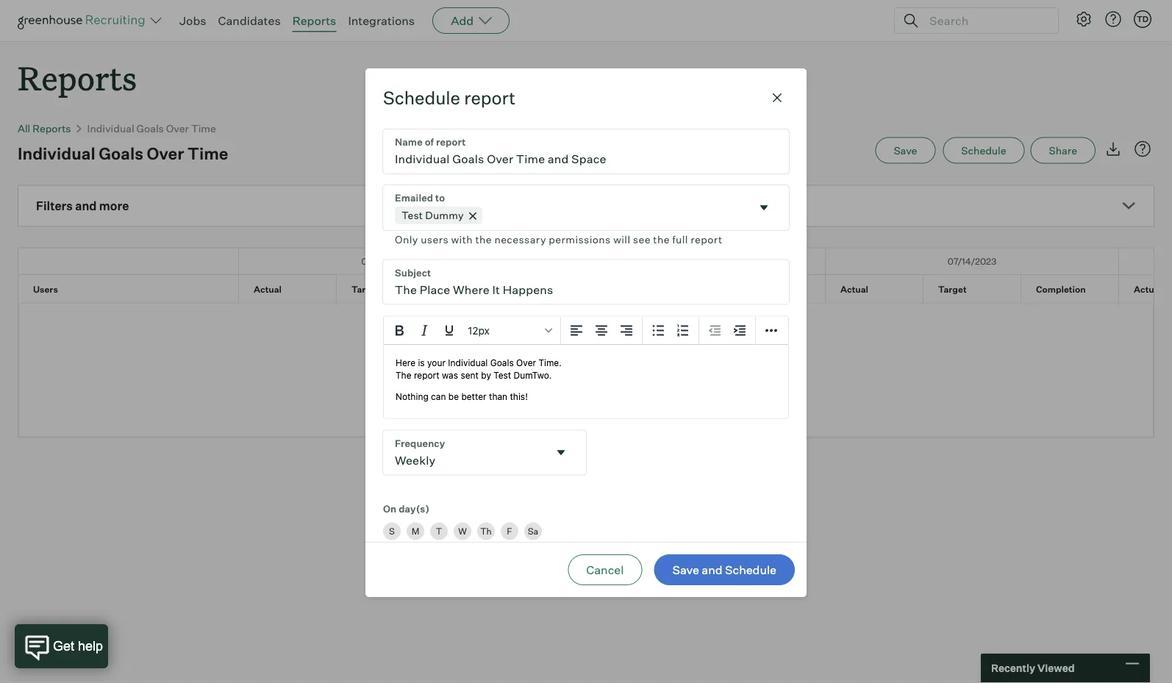 Task type: describe. For each thing, give the bounding box(es) containing it.
save button
[[876, 137, 936, 164]]

1 actual from the left
[[254, 284, 282, 295]]

necessary
[[495, 233, 546, 246]]

2 actual from the left
[[547, 284, 575, 295]]

candidates
[[218, 13, 281, 28]]

1 horizontal spatial column header
[[630, 275, 728, 302]]

on
[[383, 503, 397, 515]]

1 completion from the left
[[449, 284, 499, 295]]

download image
[[1105, 140, 1122, 158]]

viewed
[[1038, 662, 1075, 675]]

s
[[389, 526, 395, 537]]

faq image
[[1134, 140, 1152, 158]]

greenhouse recruiting image
[[18, 12, 150, 29]]

0 horizontal spatial report
[[464, 87, 516, 109]]

filters and more
[[36, 199, 129, 213]]

users
[[421, 233, 449, 246]]

07/13/2023
[[655, 256, 703, 267]]

only users with the necessary permissions will see the full report
[[395, 233, 723, 246]]

test
[[402, 209, 423, 222]]

all reports
[[18, 122, 71, 135]]

share button
[[1031, 137, 1096, 164]]

reports link
[[292, 13, 336, 28]]

2 vertical spatial reports
[[33, 122, 71, 135]]

12px button
[[462, 318, 558, 343]]

dummy
[[425, 209, 464, 222]]

only
[[395, 233, 418, 246]]

2 the from the left
[[653, 233, 670, 246]]

1 vertical spatial over
[[147, 143, 184, 163]]

3 completion from the left
[[1036, 284, 1086, 295]]

share
[[1049, 144, 1078, 157]]

td button
[[1134, 10, 1152, 28]]

save for save
[[894, 144, 917, 157]]

schedule report
[[383, 87, 516, 109]]

cancel
[[586, 563, 624, 577]]

save for save and schedule
[[673, 563, 699, 577]]

td
[[1137, 14, 1149, 24]]

2 horizontal spatial column header
[[1120, 248, 1172, 274]]

td button
[[1131, 7, 1155, 31]]

jobs
[[179, 13, 206, 28]]

found
[[593, 363, 625, 377]]

candidates link
[[218, 13, 281, 28]]

m
[[412, 526, 420, 537]]

individual goals over time link
[[87, 122, 216, 135]]

th
[[480, 526, 492, 537]]

no data found
[[548, 363, 625, 377]]

close modal icon image
[[769, 89, 786, 107]]

will
[[614, 233, 631, 246]]

jobs link
[[179, 13, 206, 28]]

see
[[633, 233, 651, 246]]

day(s)
[[399, 503, 430, 515]]

1 vertical spatial reports
[[18, 56, 137, 99]]

2 toolbar from the left
[[643, 317, 700, 345]]

filters
[[36, 199, 73, 213]]

and for filters
[[75, 199, 97, 213]]

3 actual from the left
[[841, 284, 869, 295]]

1 vertical spatial individual
[[18, 143, 95, 163]]



Task type: vqa. For each thing, say whether or not it's contained in the screenshot.
the top applicants
no



Task type: locate. For each thing, give the bounding box(es) containing it.
12px toolbar
[[384, 317, 561, 345]]

row containing 07/12/2023
[[18, 248, 1172, 274]]

1 horizontal spatial save
[[894, 144, 917, 157]]

all
[[18, 122, 30, 135]]

2 row from the top
[[18, 275, 1172, 302]]

target down 07/14/2023
[[939, 284, 967, 295]]

12px group
[[384, 317, 789, 345]]

schedule for schedule report
[[383, 87, 460, 109]]

0 vertical spatial and
[[75, 199, 97, 213]]

2 target from the left
[[939, 284, 967, 295]]

1 vertical spatial save
[[673, 563, 699, 577]]

add
[[451, 13, 474, 28]]

1 horizontal spatial and
[[702, 563, 723, 577]]

0 vertical spatial toggle flyout image
[[757, 200, 772, 215]]

integrations link
[[348, 13, 415, 28]]

reports right candidates link
[[292, 13, 336, 28]]

save and schedule this report to revisit it! element
[[876, 137, 943, 164]]

f
[[507, 526, 512, 537]]

completion
[[449, 284, 499, 295], [743, 284, 793, 295], [1036, 284, 1086, 295]]

and for save
[[702, 563, 723, 577]]

0 vertical spatial individual goals over time
[[87, 122, 216, 135]]

grid
[[18, 248, 1172, 303]]

1 horizontal spatial schedule
[[725, 563, 777, 577]]

07/12/2023
[[361, 256, 410, 267]]

1 vertical spatial time
[[188, 143, 228, 163]]

0 horizontal spatial save
[[673, 563, 699, 577]]

w
[[458, 526, 467, 537]]

grid containing 07/12/2023
[[18, 248, 1172, 303]]

1 the from the left
[[475, 233, 492, 246]]

reports right all
[[33, 122, 71, 135]]

1 vertical spatial and
[[702, 563, 723, 577]]

07/14/2023
[[948, 256, 997, 267]]

users
[[33, 284, 58, 295]]

on day(s)
[[383, 503, 430, 515]]

data
[[566, 363, 591, 377]]

full
[[673, 233, 688, 246]]

None text field
[[383, 129, 789, 174]]

and inside save and schedule button
[[702, 563, 723, 577]]

2 horizontal spatial completion
[[1036, 284, 1086, 295]]

2 completion from the left
[[743, 284, 793, 295]]

1 vertical spatial goals
[[99, 143, 143, 163]]

0 horizontal spatial schedule
[[383, 87, 460, 109]]

toggle flyout image
[[757, 200, 772, 215], [554, 445, 569, 460]]

add button
[[433, 7, 510, 34]]

integrations
[[348, 13, 415, 28]]

1 target from the left
[[352, 284, 380, 295]]

cancel button
[[568, 555, 642, 586]]

individual
[[87, 122, 134, 135], [18, 143, 95, 163]]

row up 12px group
[[18, 275, 1172, 302]]

0 vertical spatial row
[[18, 248, 1172, 274]]

save and schedule
[[673, 563, 777, 577]]

column header
[[18, 248, 239, 274], [1120, 248, 1172, 274], [630, 275, 728, 302]]

row down permissions
[[18, 248, 1172, 274]]

the right with
[[475, 233, 492, 246]]

toolbar
[[561, 317, 643, 345], [643, 317, 700, 345], [700, 317, 756, 345]]

all reports link
[[18, 122, 71, 135]]

the
[[475, 233, 492, 246], [653, 233, 670, 246]]

over
[[166, 122, 189, 135], [147, 143, 184, 163]]

row
[[18, 248, 1172, 274], [18, 275, 1172, 302]]

target down 07/12/2023
[[352, 284, 380, 295]]

more
[[99, 199, 129, 213]]

configure image
[[1075, 10, 1093, 28]]

test dummy
[[402, 209, 464, 222]]

0 vertical spatial report
[[464, 87, 516, 109]]

0 vertical spatial individual
[[87, 122, 134, 135]]

report
[[464, 87, 516, 109], [691, 233, 723, 246]]

individual goals over time
[[87, 122, 216, 135], [18, 143, 228, 163]]

save
[[894, 144, 917, 157], [673, 563, 699, 577]]

1 horizontal spatial completion
[[743, 284, 793, 295]]

schedule inside save and schedule button
[[725, 563, 777, 577]]

sa
[[528, 526, 539, 537]]

0 vertical spatial save
[[894, 144, 917, 157]]

3 toolbar from the left
[[700, 317, 756, 345]]

target
[[352, 284, 380, 295], [939, 284, 967, 295]]

and
[[75, 199, 97, 213], [702, 563, 723, 577]]

individual right all reports
[[87, 122, 134, 135]]

schedule inside schedule "button"
[[962, 144, 1007, 157]]

actual
[[254, 284, 282, 295], [547, 284, 575, 295], [841, 284, 869, 295], [1134, 284, 1162, 295]]

0 horizontal spatial column header
[[18, 248, 239, 274]]

no
[[548, 363, 563, 377]]

0 horizontal spatial and
[[75, 199, 97, 213]]

0 vertical spatial goals
[[137, 122, 164, 135]]

1 horizontal spatial toggle flyout image
[[757, 200, 772, 215]]

schedule button
[[943, 137, 1025, 164]]

1 horizontal spatial target
[[939, 284, 967, 295]]

0 horizontal spatial target
[[352, 284, 380, 295]]

with
[[451, 233, 473, 246]]

individual down the all reports link
[[18, 143, 95, 163]]

recently
[[992, 662, 1036, 675]]

1 vertical spatial report
[[691, 233, 723, 246]]

12px
[[468, 324, 490, 337]]

1 row from the top
[[18, 248, 1172, 274]]

save and schedule button
[[654, 555, 795, 586]]

0 horizontal spatial the
[[475, 233, 492, 246]]

time
[[191, 122, 216, 135], [188, 143, 228, 163]]

0 vertical spatial reports
[[292, 13, 336, 28]]

None field
[[383, 185, 789, 248], [383, 431, 586, 475], [383, 185, 789, 248], [383, 431, 586, 475]]

reports down greenhouse recruiting image
[[18, 56, 137, 99]]

1 horizontal spatial the
[[653, 233, 670, 246]]

schedule
[[383, 87, 460, 109], [962, 144, 1007, 157], [725, 563, 777, 577]]

1 horizontal spatial report
[[691, 233, 723, 246]]

1 vertical spatial individual goals over time
[[18, 143, 228, 163]]

2 vertical spatial schedule
[[725, 563, 777, 577]]

1 vertical spatial row
[[18, 275, 1172, 302]]

0 vertical spatial schedule
[[383, 87, 460, 109]]

1 toolbar from the left
[[561, 317, 643, 345]]

recently viewed
[[992, 662, 1075, 675]]

1 vertical spatial toggle flyout image
[[554, 445, 569, 460]]

schedule for schedule
[[962, 144, 1007, 157]]

0 horizontal spatial toggle flyout image
[[554, 445, 569, 460]]

goals
[[137, 122, 164, 135], [99, 143, 143, 163]]

0 vertical spatial over
[[166, 122, 189, 135]]

t
[[436, 526, 442, 537]]

reports
[[292, 13, 336, 28], [18, 56, 137, 99], [33, 122, 71, 135]]

row containing users
[[18, 275, 1172, 302]]

2 horizontal spatial schedule
[[962, 144, 1007, 157]]

Search text field
[[926, 10, 1045, 31]]

4 actual from the left
[[1134, 284, 1162, 295]]

None text field
[[383, 260, 789, 304], [383, 431, 548, 475], [383, 260, 789, 304], [383, 431, 548, 475]]

1 vertical spatial schedule
[[962, 144, 1007, 157]]

the left the full
[[653, 233, 670, 246]]

0 vertical spatial time
[[191, 122, 216, 135]]

0 horizontal spatial completion
[[449, 284, 499, 295]]

permissions
[[549, 233, 611, 246]]



